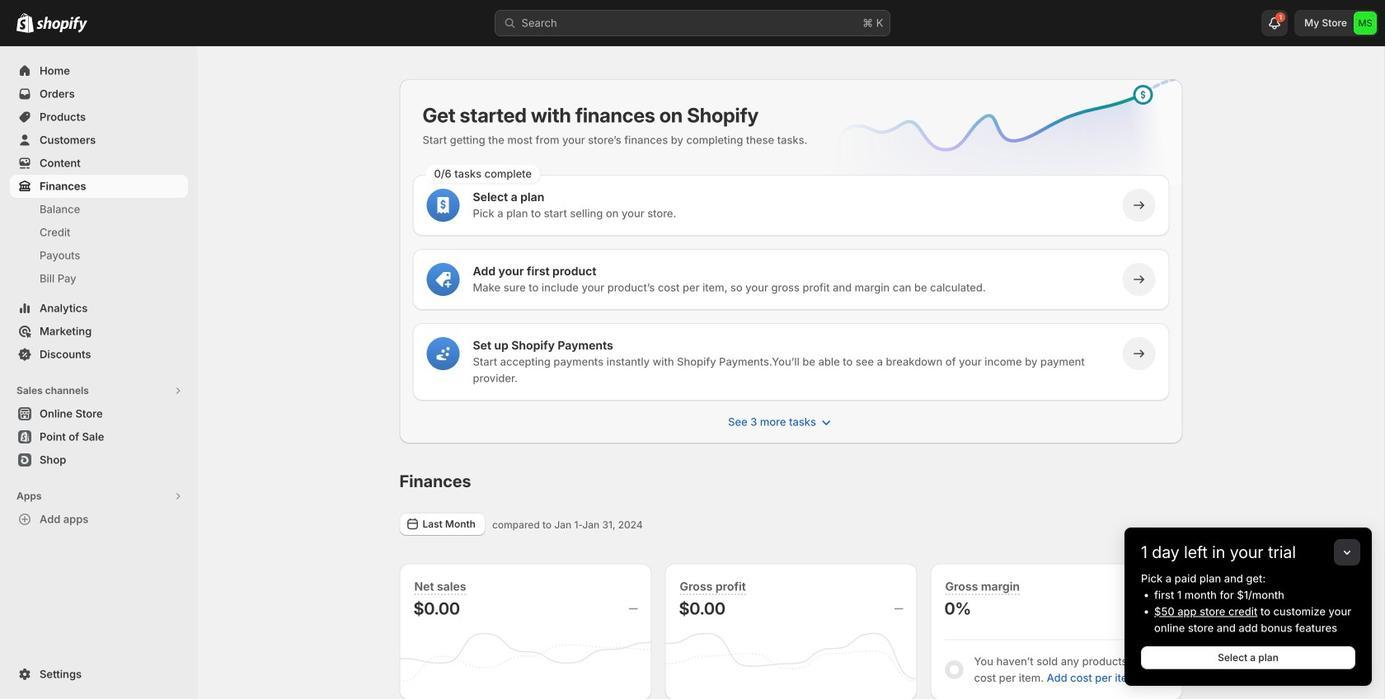 Task type: describe. For each thing, give the bounding box(es) containing it.
my store image
[[1354, 12, 1377, 35]]

add your first product image
[[435, 271, 452, 288]]

set up shopify payments image
[[435, 346, 452, 362]]



Task type: vqa. For each thing, say whether or not it's contained in the screenshot.
the right the Shopify image
no



Task type: locate. For each thing, give the bounding box(es) containing it.
0 horizontal spatial shopify image
[[16, 13, 34, 33]]

1 horizontal spatial shopify image
[[36, 16, 87, 33]]

line chart image
[[809, 76, 1186, 211]]

shopify image
[[16, 13, 34, 33], [36, 16, 87, 33]]

select a plan image
[[435, 197, 452, 214]]



